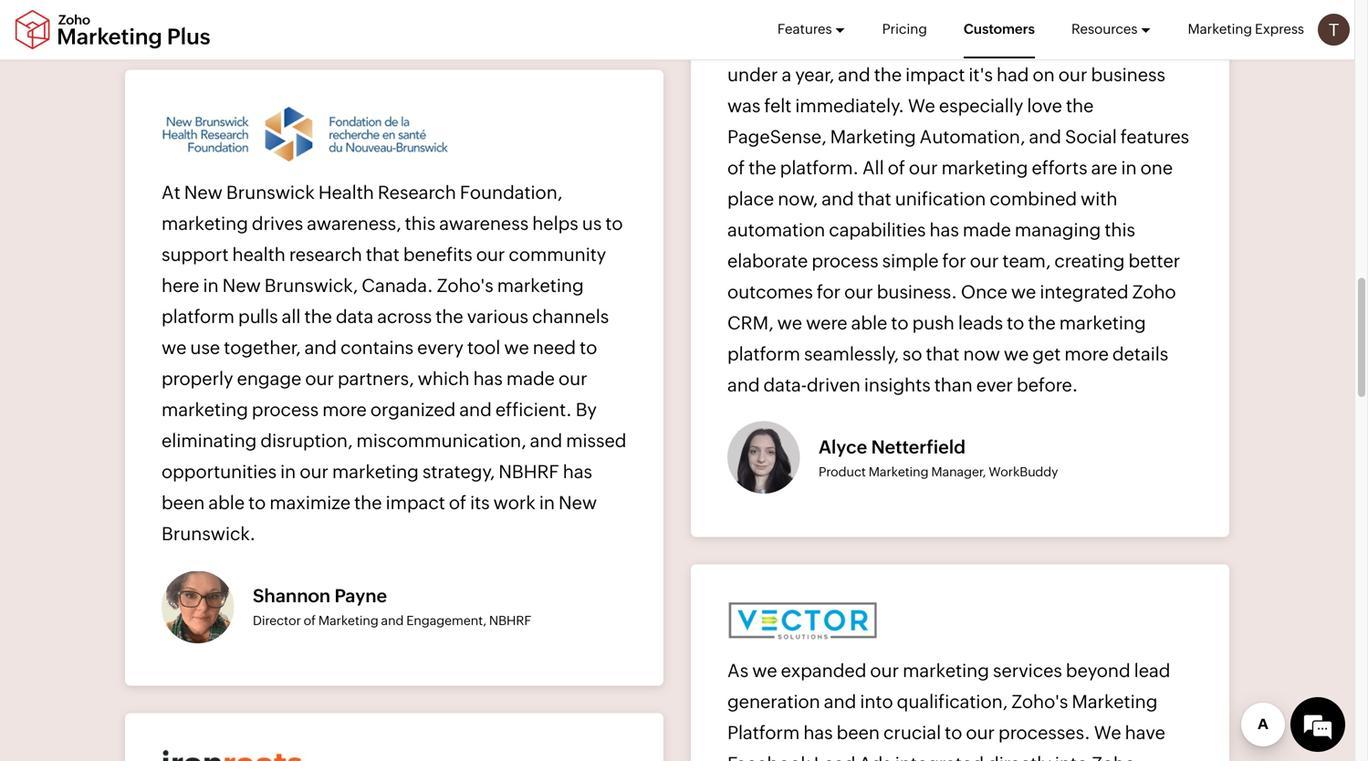 Task type: locate. For each thing, give the bounding box(es) containing it.
new
[[184, 182, 223, 203], [222, 275, 261, 296], [559, 493, 597, 514]]

has
[[930, 220, 959, 241], [473, 368, 503, 389], [563, 462, 592, 483], [804, 723, 833, 744]]

0 vertical spatial been
[[783, 33, 826, 54]]

which
[[418, 368, 470, 389]]

0 horizontal spatial zoho's
[[437, 275, 494, 296]]

able up the "seamlessly,"
[[851, 313, 888, 334]]

data-
[[764, 375, 807, 396]]

love
[[1027, 96, 1062, 117]]

and down payne at the bottom left
[[381, 614, 404, 628]]

for up were
[[817, 282, 841, 303]]

seamlessly,
[[804, 344, 899, 365]]

marketing express link
[[1188, 0, 1304, 58]]

0 horizontal spatial more
[[322, 400, 367, 421]]

more right get
[[1065, 344, 1109, 365]]

0 vertical spatial nbhrf
[[499, 462, 559, 483]]

impact down strategy,
[[386, 493, 445, 514]]

0 horizontal spatial been
[[162, 493, 205, 514]]

benefits
[[403, 244, 473, 265]]

together,
[[224, 337, 301, 358]]

0 horizontal spatial made
[[507, 368, 555, 389]]

canada.
[[362, 275, 433, 296]]

and left data-
[[728, 375, 760, 396]]

in right are
[[1121, 158, 1137, 179]]

1 horizontal spatial we
[[1094, 723, 1122, 744]]

0 vertical spatial more
[[1065, 344, 1109, 365]]

and
[[838, 65, 871, 86], [1029, 127, 1062, 148], [822, 189, 854, 210], [304, 337, 337, 358], [728, 375, 760, 396], [459, 400, 492, 421], [530, 431, 562, 452], [381, 614, 404, 628], [824, 692, 856, 713]]

eliminating
[[162, 431, 257, 452]]

into up "crucial"
[[860, 692, 893, 713]]

0 horizontal spatial that
[[366, 244, 400, 265]]

of
[[728, 158, 745, 179], [888, 158, 905, 179], [449, 493, 466, 514], [304, 614, 316, 628]]

manager,
[[931, 465, 986, 479]]

0 vertical spatial into
[[860, 692, 893, 713]]

nbhrf right engagement,
[[489, 614, 532, 628]]

than
[[935, 375, 973, 396]]

1 vertical spatial platform
[[162, 306, 235, 327]]

automation,
[[920, 127, 1025, 148]]

been up year,
[[783, 33, 826, 54]]

marketing down beyond
[[1072, 692, 1158, 713]]

automation
[[728, 220, 825, 241]]

every
[[417, 337, 464, 358]]

0 vertical spatial zoho's
[[880, 33, 937, 54]]

as
[[728, 660, 749, 681]]

alyce netterfield product marketing manager, workbuddy
[[819, 437, 1058, 479]]

we
[[1011, 282, 1036, 303], [777, 313, 802, 334], [162, 337, 187, 358], [504, 337, 529, 358], [1004, 344, 1029, 365], [752, 660, 777, 681]]

of right all
[[888, 158, 905, 179]]

marketing up the eliminating
[[162, 400, 248, 421]]

zoho's inside as we expanded our marketing services beyond lead generation and into qualification, zoho's marketing platform has been crucial to our processes. we have facebook lead ads integrated directly into zo
[[1012, 692, 1068, 713]]

awareness
[[439, 213, 529, 234]]

we left get
[[1004, 344, 1029, 365]]

more
[[1065, 344, 1109, 365], [322, 400, 367, 421]]

0 horizontal spatial able
[[208, 493, 245, 514]]

0 horizontal spatial this
[[405, 213, 436, 234]]

been up the brunswick.
[[162, 493, 205, 514]]

zoho's inside at new brunswick health research foundation, marketing drives awareness, this awareness helps us to support health research that benefits our community here in new brunswick, canada. zoho's marketing platform pulls all the data across the various channels we use together, and contains every tool we need to properly engage our partners, which has made our marketing process more organized and efficient. by eliminating disruption, miscommunication, and missed opportunities in our marketing strategy, nbhrf has been able to maximize the impact of its work in new brunswick.
[[437, 275, 494, 296]]

1 horizontal spatial integrated
[[1040, 282, 1129, 303]]

has inside 'we've been using zoho's marketing platform for just under a year, and the impact it's had on our business was felt immediately. we especially love the pagesense, marketing automation, and social features of the platform. all of our marketing efforts are in one place now, and that unification combined with automation capabilities has made managing this elaborate process simple for our team, creating better outcomes for our business. once we integrated zoho crm, we were able to push leads to the marketing platform seamlessly, so that now we get more details and data-driven insights than ever before.'
[[930, 220, 959, 241]]

for
[[1108, 33, 1131, 54], [943, 251, 966, 272], [817, 282, 841, 303]]

various
[[467, 306, 528, 327]]

1 vertical spatial been
[[162, 493, 205, 514]]

0 horizontal spatial for
[[817, 282, 841, 303]]

efficient.
[[496, 400, 572, 421]]

with
[[1081, 189, 1118, 210]]

1 horizontal spatial process
[[812, 251, 879, 272]]

to right leads
[[1007, 313, 1024, 334]]

platform down crm,
[[728, 344, 801, 365]]

so
[[903, 344, 922, 365]]

elaborate
[[728, 251, 808, 272]]

able inside at new brunswick health research foundation, marketing drives awareness, this awareness helps us to support health research that benefits our community here in new brunswick, canada. zoho's marketing platform pulls all the data across the various channels we use together, and contains every tool we need to properly engage our partners, which has made our marketing process more organized and efficient. by eliminating disruption, miscommunication, and missed opportunities in our marketing strategy, nbhrf has been able to maximize the impact of its work in new brunswick.
[[208, 493, 245, 514]]

zoho's down benefits on the left
[[437, 275, 494, 296]]

1 vertical spatial for
[[943, 251, 966, 272]]

impact inside 'we've been using zoho's marketing platform for just under a year, and the impact it's had on our business was felt immediately. we especially love the pagesense, marketing automation, and social features of the platform. all of our marketing efforts are in one place now, and that unification combined with automation capabilities has made managing this elaborate process simple for our team, creating better outcomes for our business. once we integrated zoho crm, we were able to push leads to the marketing platform seamlessly, so that now we get more details and data-driven insights than ever before.'
[[906, 65, 965, 86]]

marketing inside 'we've been using zoho's marketing platform for just under a year, and the impact it's had on our business was felt immediately. we especially love the pagesense, marketing automation, and social features of the platform. all of our marketing efforts are in one place now, and that unification combined with automation capabilities has made managing this elaborate process simple for our team, creating better outcomes for our business. once we integrated zoho crm, we were able to push leads to the marketing platform seamlessly, so that now we get more details and data-driven insights than ever before.'
[[830, 127, 916, 148]]

0 vertical spatial for
[[1108, 33, 1131, 54]]

been inside as we expanded our marketing services beyond lead generation and into qualification, zoho's marketing platform has been crucial to our processes. we have facebook lead ads integrated directly into zo
[[837, 723, 880, 744]]

platform up use
[[162, 306, 235, 327]]

strategy,
[[423, 462, 495, 483]]

our
[[1059, 65, 1088, 86], [909, 158, 938, 179], [476, 244, 505, 265], [970, 251, 999, 272], [844, 282, 873, 303], [305, 368, 334, 389], [559, 368, 587, 389], [300, 462, 329, 483], [870, 660, 899, 681], [966, 723, 995, 744]]

of left the its
[[449, 493, 466, 514]]

1 horizontal spatial that
[[858, 189, 892, 210]]

marketing up qualification,
[[903, 660, 989, 681]]

we down team,
[[1011, 282, 1036, 303]]

brunswick.
[[162, 524, 256, 545]]

research
[[289, 244, 362, 265]]

now
[[963, 344, 1000, 365]]

by
[[576, 400, 597, 421]]

we left use
[[162, 337, 187, 358]]

1 horizontal spatial for
[[943, 251, 966, 272]]

the up place
[[749, 158, 776, 179]]

the up social
[[1066, 96, 1094, 117]]

our up were
[[844, 282, 873, 303]]

made inside at new brunswick health research foundation, marketing drives awareness, this awareness helps us to support health research that benefits our community here in new brunswick, canada. zoho's marketing platform pulls all the data across the various channels we use together, and contains every tool we need to properly engage our partners, which has made our marketing process more organized and efficient. by eliminating disruption, miscommunication, and missed opportunities in our marketing strategy, nbhrf has been able to maximize the impact of its work in new brunswick.
[[507, 368, 555, 389]]

1 horizontal spatial able
[[851, 313, 888, 334]]

2 vertical spatial new
[[559, 493, 597, 514]]

1 vertical spatial impact
[[386, 493, 445, 514]]

able down opportunities
[[208, 493, 245, 514]]

managing
[[1015, 220, 1101, 241]]

marketing inside alyce netterfield product marketing manager, workbuddy
[[869, 465, 929, 479]]

0 horizontal spatial integrated
[[895, 754, 984, 761]]

and inside as we expanded our marketing services beyond lead generation and into qualification, zoho's marketing platform has been crucial to our processes. we have facebook lead ads integrated directly into zo
[[824, 692, 856, 713]]

integrated
[[1040, 282, 1129, 303], [895, 754, 984, 761]]

were
[[806, 313, 848, 334]]

1 horizontal spatial impact
[[906, 65, 965, 86]]

0 horizontal spatial into
[[860, 692, 893, 713]]

we inside as we expanded our marketing services beyond lead generation and into qualification, zoho's marketing platform has been crucial to our processes. we have facebook lead ads integrated directly into zo
[[752, 660, 777, 681]]

0 horizontal spatial we
[[908, 96, 935, 117]]

2 horizontal spatial been
[[837, 723, 880, 744]]

we left have
[[1094, 723, 1122, 744]]

integrated down creating
[[1040, 282, 1129, 303]]

and down the platform.
[[822, 189, 854, 210]]

properly
[[162, 368, 233, 389]]

2 vertical spatial platform
[[728, 344, 801, 365]]

platform up on
[[1031, 33, 1104, 54]]

marketing down automation, at the top of the page
[[942, 158, 1028, 179]]

this down with
[[1105, 220, 1135, 241]]

has down missed
[[563, 462, 592, 483]]

to down opportunities
[[248, 493, 266, 514]]

1 horizontal spatial more
[[1065, 344, 1109, 365]]

to right "us"
[[605, 213, 623, 234]]

able inside 'we've been using zoho's marketing platform for just under a year, and the impact it's had on our business was felt immediately. we especially love the pagesense, marketing automation, and social features of the platform. all of our marketing efforts are in one place now, and that unification combined with automation capabilities has made managing this elaborate process simple for our team, creating better outcomes for our business. once we integrated zoho crm, we were able to push leads to the marketing platform seamlessly, so that now we get more details and data-driven insights than ever before.'
[[851, 313, 888, 334]]

nbhrf up work
[[499, 462, 559, 483]]

processes.
[[999, 723, 1091, 744]]

of down shannon
[[304, 614, 316, 628]]

been inside at new brunswick health research foundation, marketing drives awareness, this awareness helps us to support health research that benefits our community here in new brunswick, canada. zoho's marketing platform pulls all the data across the various channels we use together, and contains every tool we need to properly engage our partners, which has made our marketing process more organized and efficient. by eliminating disruption, miscommunication, and missed opportunities in our marketing strategy, nbhrf has been able to maximize the impact of its work in new brunswick.
[[162, 493, 205, 514]]

1 vertical spatial into
[[1055, 754, 1088, 761]]

1 horizontal spatial into
[[1055, 754, 1088, 761]]

product
[[819, 465, 866, 479]]

new right work
[[559, 493, 597, 514]]

and down efficient. on the bottom of the page
[[530, 431, 562, 452]]

crucial
[[884, 723, 941, 744]]

1 vertical spatial integrated
[[895, 754, 984, 761]]

2 vertical spatial been
[[837, 723, 880, 744]]

has down unification
[[930, 220, 959, 241]]

we left especially
[[908, 96, 935, 117]]

of inside at new brunswick health research foundation, marketing drives awareness, this awareness helps us to support health research that benefits our community here in new brunswick, canada. zoho's marketing platform pulls all the data across the various channels we use together, and contains every tool we need to properly engage our partners, which has made our marketing process more organized and efficient. by eliminating disruption, miscommunication, and missed opportunities in our marketing strategy, nbhrf has been able to maximize the impact of its work in new brunswick.
[[449, 493, 466, 514]]

year,
[[795, 65, 834, 86]]

for left just
[[1108, 33, 1131, 54]]

we've been using zoho's marketing platform for just under a year, and the impact it's had on our business was felt immediately. we especially love the pagesense, marketing automation, and social features of the platform. all of our marketing efforts are in one place now, and that unification combined with automation capabilities has made managing this elaborate process simple for our team, creating better outcomes for our business. once we integrated zoho crm, we were able to push leads to the marketing platform seamlessly, so that now we get more details and data-driven insights than ever before.
[[728, 33, 1190, 396]]

made up efficient. on the bottom of the page
[[507, 368, 555, 389]]

process inside at new brunswick health research foundation, marketing drives awareness, this awareness helps us to support health research that benefits our community here in new brunswick, canada. zoho's marketing platform pulls all the data across the various channels we use together, and contains every tool we need to properly engage our partners, which has made our marketing process more organized and efficient. by eliminating disruption, miscommunication, and missed opportunities in our marketing strategy, nbhrf has been able to maximize the impact of its work in new brunswick.
[[252, 400, 319, 421]]

integrated down "crucial"
[[895, 754, 984, 761]]

we down the outcomes
[[777, 313, 802, 334]]

zoho's up processes. at the bottom right of the page
[[1012, 692, 1068, 713]]

at
[[162, 182, 180, 203]]

1 horizontal spatial zoho's
[[880, 33, 937, 54]]

that down all
[[858, 189, 892, 210]]

marketing down netterfield
[[869, 465, 929, 479]]

across
[[377, 306, 432, 327]]

marketing down payne at the bottom left
[[318, 614, 379, 628]]

1 vertical spatial we
[[1094, 723, 1122, 744]]

our right engage
[[305, 368, 334, 389]]

to inside as we expanded our marketing services beyond lead generation and into qualification, zoho's marketing platform has been crucial to our processes. we have facebook lead ads integrated directly into zo
[[945, 723, 962, 744]]

impact left it's
[[906, 65, 965, 86]]

made inside 'we've been using zoho's marketing platform for just under a year, and the impact it's had on our business was felt immediately. we especially love the pagesense, marketing automation, and social features of the platform. all of our marketing efforts are in one place now, and that unification combined with automation capabilities has made managing this elaborate process simple for our team, creating better outcomes for our business. once we integrated zoho crm, we were able to push leads to the marketing platform seamlessly, so that now we get more details and data-driven insights than ever before.'
[[963, 220, 1011, 241]]

been inside 'we've been using zoho's marketing platform for just under a year, and the impact it's had on our business was felt immediately. we especially love the pagesense, marketing automation, and social features of the platform. all of our marketing efforts are in one place now, and that unification combined with automation capabilities has made managing this elaborate process simple for our team, creating better outcomes for our business. once we integrated zoho crm, we were able to push leads to the marketing platform seamlessly, so that now we get more details and data-driven insights than ever before.'
[[783, 33, 826, 54]]

crm,
[[728, 313, 774, 334]]

new up pulls
[[222, 275, 261, 296]]

and down "love"
[[1029, 127, 1062, 148]]

made up team,
[[963, 220, 1011, 241]]

especially
[[939, 96, 1024, 117]]

has up lead
[[804, 723, 833, 744]]

2 horizontal spatial that
[[926, 344, 960, 365]]

1 vertical spatial zoho's
[[437, 275, 494, 296]]

our down awareness
[[476, 244, 505, 265]]

marketing express
[[1188, 21, 1304, 37]]

1 horizontal spatial made
[[963, 220, 1011, 241]]

to right need
[[580, 337, 597, 358]]

that right so on the right top of the page
[[926, 344, 960, 365]]

1 vertical spatial made
[[507, 368, 555, 389]]

facebook
[[728, 754, 810, 761]]

zoho's
[[880, 33, 937, 54], [437, 275, 494, 296], [1012, 692, 1068, 713]]

process down engage
[[252, 400, 319, 421]]

it's
[[969, 65, 993, 86]]

and down expanded
[[824, 692, 856, 713]]

in
[[1121, 158, 1137, 179], [203, 275, 219, 296], [280, 462, 296, 483], [539, 493, 555, 514]]

2 vertical spatial zoho's
[[1012, 692, 1068, 713]]

nbhrf
[[499, 462, 559, 483], [489, 614, 532, 628]]

0 vertical spatial process
[[812, 251, 879, 272]]

alyce
[[819, 437, 867, 458]]

beyond
[[1066, 660, 1131, 681]]

1 vertical spatial new
[[222, 275, 261, 296]]

lead
[[1134, 660, 1171, 681]]

been
[[783, 33, 826, 54], [162, 493, 205, 514], [837, 723, 880, 744]]

0 horizontal spatial impact
[[386, 493, 445, 514]]

pricing link
[[882, 0, 927, 58]]

we right as
[[752, 660, 777, 681]]

team,
[[1003, 251, 1051, 272]]

contains
[[341, 337, 414, 358]]

0 vertical spatial platform
[[1031, 33, 1104, 54]]

to down qualification,
[[945, 723, 962, 744]]

zoho's right using
[[880, 33, 937, 54]]

2 horizontal spatial zoho's
[[1012, 692, 1068, 713]]

marketing
[[941, 33, 1027, 54], [942, 158, 1028, 179], [162, 213, 248, 234], [497, 275, 584, 296], [1060, 313, 1146, 334], [162, 400, 248, 421], [332, 462, 419, 483], [903, 660, 989, 681]]

0 horizontal spatial process
[[252, 400, 319, 421]]

into
[[860, 692, 893, 713], [1055, 754, 1088, 761]]

1 vertical spatial nbhrf
[[489, 614, 532, 628]]

this inside at new brunswick health research foundation, marketing drives awareness, this awareness helps us to support health research that benefits our community here in new brunswick, canada. zoho's marketing platform pulls all the data across the various channels we use together, and contains every tool we need to properly engage our partners, which has made our marketing process more organized and efficient. by eliminating disruption, miscommunication, and missed opportunities in our marketing strategy, nbhrf has been able to maximize the impact of its work in new brunswick.
[[405, 213, 436, 234]]

marketing up support
[[162, 213, 248, 234]]

process down capabilities
[[812, 251, 879, 272]]

0 vertical spatial we
[[908, 96, 935, 117]]

more down partners,
[[322, 400, 367, 421]]

process inside 'we've been using zoho's marketing platform for just under a year, and the impact it's had on our business was felt immediately. we especially love the pagesense, marketing automation, and social features of the platform. all of our marketing efforts are in one place now, and that unification combined with automation capabilities has made managing this elaborate process simple for our team, creating better outcomes for our business. once we integrated zoho crm, we were able to push leads to the marketing platform seamlessly, so that now we get more details and data-driven insights than ever before.'
[[812, 251, 879, 272]]

0 vertical spatial able
[[851, 313, 888, 334]]

into down processes. at the bottom right of the page
[[1055, 754, 1088, 761]]

0 horizontal spatial platform
[[162, 306, 235, 327]]

terry turtle image
[[1318, 14, 1350, 46]]

0 vertical spatial made
[[963, 220, 1011, 241]]

our right expanded
[[870, 660, 899, 681]]

platform
[[1031, 33, 1104, 54], [162, 306, 235, 327], [728, 344, 801, 365]]

the right all
[[304, 306, 332, 327]]

marketing left express
[[1188, 21, 1252, 37]]

better
[[1129, 251, 1181, 272]]

impact
[[906, 65, 965, 86], [386, 493, 445, 514]]

here
[[162, 275, 199, 296]]

been up the ads
[[837, 723, 880, 744]]

miscommunication,
[[356, 431, 526, 452]]

0 vertical spatial impact
[[906, 65, 965, 86]]

shannon
[[253, 586, 331, 607]]

able
[[851, 313, 888, 334], [208, 493, 245, 514]]

1 vertical spatial able
[[208, 493, 245, 514]]

a
[[782, 65, 792, 86]]

ever
[[976, 375, 1013, 396]]

marketing inside 'link'
[[1188, 21, 1252, 37]]

1 horizontal spatial this
[[1105, 220, 1135, 241]]

marketing up all
[[830, 127, 916, 148]]

driven
[[807, 375, 861, 396]]

place
[[728, 189, 774, 210]]

1 horizontal spatial been
[[783, 33, 826, 54]]

1 vertical spatial that
[[366, 244, 400, 265]]

new right the 'at'
[[184, 182, 223, 203]]

for up "once"
[[943, 251, 966, 272]]

director
[[253, 614, 301, 628]]

2 vertical spatial that
[[926, 344, 960, 365]]

0 vertical spatial that
[[858, 189, 892, 210]]

unification
[[895, 189, 986, 210]]

1 vertical spatial process
[[252, 400, 319, 421]]

this down research
[[405, 213, 436, 234]]

that up canada.
[[366, 244, 400, 265]]

1 vertical spatial more
[[322, 400, 367, 421]]

0 vertical spatial integrated
[[1040, 282, 1129, 303]]

business.
[[877, 282, 957, 303]]



Task type: vqa. For each thing, say whether or not it's contained in the screenshot.
STRATEGY,
yes



Task type: describe. For each thing, give the bounding box(es) containing it.
zoho
[[1132, 282, 1176, 303]]

marketing down "community"
[[497, 275, 584, 296]]

push
[[912, 313, 955, 334]]

marketing up it's
[[941, 33, 1027, 54]]

efforts
[[1032, 158, 1088, 179]]

drives
[[252, 213, 303, 234]]

community
[[509, 244, 606, 265]]

just
[[1135, 33, 1166, 54]]

in right work
[[539, 493, 555, 514]]

capabilities
[[829, 220, 926, 241]]

the down using
[[874, 65, 902, 86]]

features
[[778, 21, 832, 37]]

combined
[[990, 189, 1077, 210]]

directly
[[988, 754, 1051, 761]]

marketing inside as we expanded our marketing services beyond lead generation and into qualification, zoho's marketing platform has been crucial to our processes. we have facebook lead ads integrated directly into zo
[[903, 660, 989, 681]]

data
[[336, 306, 374, 327]]

integrated inside as we expanded our marketing services beyond lead generation and into qualification, zoho's marketing platform has been crucial to our processes. we have facebook lead ads integrated directly into zo
[[895, 754, 984, 761]]

insights
[[864, 375, 931, 396]]

us
[[582, 213, 602, 234]]

support
[[162, 244, 229, 265]]

our up by
[[559, 368, 587, 389]]

marketing inside shannon payne director of marketing and engagement, nbhrf
[[318, 614, 379, 628]]

and inside shannon payne director of marketing and engagement, nbhrf
[[381, 614, 404, 628]]

engagement,
[[406, 614, 487, 628]]

we inside as we expanded our marketing services beyond lead generation and into qualification, zoho's marketing platform has been crucial to our processes. we have facebook lead ads integrated directly into zo
[[1094, 723, 1122, 744]]

shannon payne director of marketing and engagement, nbhrf
[[253, 586, 532, 628]]

organized
[[370, 400, 456, 421]]

need
[[533, 337, 576, 358]]

once
[[961, 282, 1008, 303]]

more inside at new brunswick health research foundation, marketing drives awareness, this awareness helps us to support health research that benefits our community here in new brunswick, canada. zoho's marketing platform pulls all the data across the various channels we use together, and contains every tool we need to properly engage our partners, which has made our marketing process more organized and efficient. by eliminating disruption, miscommunication, and missed opportunities in our marketing strategy, nbhrf has been able to maximize the impact of its work in new brunswick.
[[322, 400, 367, 421]]

of up place
[[728, 158, 745, 179]]

this inside 'we've been using zoho's marketing platform for just under a year, and the impact it's had on our business was felt immediately. we especially love the pagesense, marketing automation, and social features of the platform. all of our marketing efforts are in one place now, and that unification combined with automation capabilities has made managing this elaborate process simple for our team, creating better outcomes for our business. once we integrated zoho crm, we were able to push leads to the marketing platform seamlessly, so that now we get more details and data-driven insights than ever before.'
[[1105, 220, 1135, 241]]

research
[[378, 182, 456, 203]]

customers link
[[964, 0, 1035, 58]]

in inside 'we've been using zoho's marketing platform for just under a year, and the impact it's had on our business was felt immediately. we especially love the pagesense, marketing automation, and social features of the platform. all of our marketing efforts are in one place now, and that unification combined with automation capabilities has made managing this elaborate process simple for our team, creating better outcomes for our business. once we integrated zoho crm, we were able to push leads to the marketing platform seamlessly, so that now we get more details and data-driven insights than ever before.'
[[1121, 158, 1137, 179]]

as we expanded our marketing services beyond lead generation and into qualification, zoho's marketing platform has been crucial to our processes. we have facebook lead ads integrated directly into zo
[[728, 660, 1193, 761]]

maximize
[[270, 493, 351, 514]]

platform
[[728, 723, 800, 744]]

are
[[1091, 158, 1118, 179]]

opportunities
[[162, 462, 277, 483]]

in right the here
[[203, 275, 219, 296]]

ads
[[859, 754, 892, 761]]

foundation,
[[460, 182, 563, 203]]

before.
[[1017, 375, 1078, 396]]

has down tool
[[473, 368, 503, 389]]

was
[[728, 96, 761, 117]]

payne
[[335, 586, 387, 607]]

2 vertical spatial for
[[817, 282, 841, 303]]

and down data
[[304, 337, 337, 358]]

integrated inside 'we've been using zoho's marketing platform for just under a year, and the impact it's had on our business was felt immediately. we especially love the pagesense, marketing automation, and social features of the platform. all of our marketing efforts are in one place now, and that unification combined with automation capabilities has made managing this elaborate process simple for our team, creating better outcomes for our business. once we integrated zoho crm, we were able to push leads to the marketing platform seamlessly, so that now we get more details and data-driven insights than ever before.'
[[1040, 282, 1129, 303]]

2 horizontal spatial for
[[1108, 33, 1131, 54]]

0 vertical spatial new
[[184, 182, 223, 203]]

creating
[[1055, 251, 1125, 272]]

tool
[[467, 337, 501, 358]]

able for been
[[208, 493, 245, 514]]

workbuddy
[[989, 465, 1058, 479]]

at new brunswick health research foundation, marketing drives awareness, this awareness helps us to support health research that benefits our community here in new brunswick, canada. zoho's marketing platform pulls all the data across the various channels we use together, and contains every tool we need to properly engage our partners, which has made our marketing process more organized and efficient. by eliminating disruption, miscommunication, and missed opportunities in our marketing strategy, nbhrf has been able to maximize the impact of its work in new brunswick.
[[162, 182, 627, 545]]

disruption,
[[261, 431, 353, 452]]

and down using
[[838, 65, 871, 86]]

resources
[[1072, 21, 1138, 37]]

simple
[[882, 251, 939, 272]]

the up every
[[436, 306, 463, 327]]

platform inside at new brunswick health research foundation, marketing drives awareness, this awareness helps us to support health research that benefits our community here in new brunswick, canada. zoho's marketing platform pulls all the data across the various channels we use together, and contains every tool we need to properly engage our partners, which has made our marketing process more organized and efficient. by eliminating disruption, miscommunication, and missed opportunities in our marketing strategy, nbhrf has been able to maximize the impact of its work in new brunswick.
[[162, 306, 235, 327]]

zoho marketingplus logo image
[[14, 10, 212, 50]]

of inside shannon payne director of marketing and engagement, nbhrf
[[304, 614, 316, 628]]

under
[[728, 65, 778, 86]]

its
[[470, 493, 490, 514]]

our down qualification,
[[966, 723, 995, 744]]

use
[[190, 337, 220, 358]]

our right on
[[1059, 65, 1088, 86]]

zoho's inside 'we've been using zoho's marketing platform for just under a year, and the impact it's had on our business was felt immediately. we especially love the pagesense, marketing automation, and social features of the platform. all of our marketing efforts are in one place now, and that unification combined with automation capabilities has made managing this elaborate process simple for our team, creating better outcomes for our business. once we integrated zoho crm, we were able to push leads to the marketing platform seamlessly, so that now we get more details and data-driven insights than ever before.'
[[880, 33, 937, 54]]

features link
[[778, 0, 846, 58]]

brunswick
[[226, 182, 315, 203]]

marketing up maximize
[[332, 462, 419, 483]]

able for were
[[851, 313, 888, 334]]

1 horizontal spatial platform
[[728, 344, 801, 365]]

get
[[1033, 344, 1061, 365]]

work
[[494, 493, 536, 514]]

pulls
[[238, 306, 278, 327]]

channels
[[532, 306, 609, 327]]

our up maximize
[[300, 462, 329, 483]]

and down which at left
[[459, 400, 492, 421]]

marketing up the details
[[1060, 313, 1146, 334]]

that inside at new brunswick health research foundation, marketing drives awareness, this awareness helps us to support health research that benefits our community here in new brunswick, canada. zoho's marketing platform pulls all the data across the various channels we use together, and contains every tool we need to properly engage our partners, which has made our marketing process more organized and efficient. by eliminating disruption, miscommunication, and missed opportunities in our marketing strategy, nbhrf has been able to maximize the impact of its work in new brunswick.
[[366, 244, 400, 265]]

health
[[318, 182, 374, 203]]

2 horizontal spatial platform
[[1031, 33, 1104, 54]]

our up "once"
[[970, 251, 999, 272]]

all
[[863, 158, 884, 179]]

helps
[[532, 213, 579, 234]]

now,
[[778, 189, 818, 210]]

the up get
[[1028, 313, 1056, 334]]

brunswick,
[[265, 275, 358, 296]]

nbhrf inside at new brunswick health research foundation, marketing drives awareness, this awareness helps us to support health research that benefits our community here in new brunswick, canada. zoho's marketing platform pulls all the data across the various channels we use together, and contains every tool we need to properly engage our partners, which has made our marketing process more organized and efficient. by eliminating disruption, miscommunication, and missed opportunities in our marketing strategy, nbhrf has been able to maximize the impact of its work in new brunswick.
[[499, 462, 559, 483]]

netterfield
[[871, 437, 966, 458]]

made for managing
[[963, 220, 1011, 241]]

our up unification
[[909, 158, 938, 179]]

leads
[[958, 313, 1003, 334]]

one
[[1141, 158, 1173, 179]]

impact inside at new brunswick health research foundation, marketing drives awareness, this awareness helps us to support health research that benefits our community here in new brunswick, canada. zoho's marketing platform pulls all the data across the various channels we use together, and contains every tool we need to properly engage our partners, which has made our marketing process more organized and efficient. by eliminating disruption, miscommunication, and missed opportunities in our marketing strategy, nbhrf has been able to maximize the impact of its work in new brunswick.
[[386, 493, 445, 514]]

to up so on the right top of the page
[[891, 313, 909, 334]]

partners,
[[338, 368, 414, 389]]

health
[[232, 244, 286, 265]]

business
[[1091, 65, 1166, 86]]

in down 'disruption,'
[[280, 462, 296, 483]]

outcomes
[[728, 282, 813, 303]]

made for our
[[507, 368, 555, 389]]

we've
[[728, 33, 779, 54]]

felt
[[764, 96, 792, 117]]

the right maximize
[[354, 493, 382, 514]]

we right tool
[[504, 337, 529, 358]]

services
[[993, 660, 1062, 681]]

awareness,
[[307, 213, 401, 234]]

generation
[[728, 692, 820, 713]]

marketing inside as we expanded our marketing services beyond lead generation and into qualification, zoho's marketing platform has been crucial to our processes. we have facebook lead ads integrated directly into zo
[[1072, 692, 1158, 713]]

nbhrf inside shannon payne director of marketing and engagement, nbhrf
[[489, 614, 532, 628]]

had
[[997, 65, 1029, 86]]

using
[[830, 33, 876, 54]]

has inside as we expanded our marketing services beyond lead generation and into qualification, zoho's marketing platform has been crucial to our processes. we have facebook lead ads integrated directly into zo
[[804, 723, 833, 744]]

more inside 'we've been using zoho's marketing platform for just under a year, and the impact it's had on our business was felt immediately. we especially love the pagesense, marketing automation, and social features of the platform. all of our marketing efforts are in one place now, and that unification combined with automation capabilities has made managing this elaborate process simple for our team, creating better outcomes for our business. once we integrated zoho crm, we were able to push leads to the marketing platform seamlessly, so that now we get more details and data-driven insights than ever before.'
[[1065, 344, 1109, 365]]

we inside 'we've been using zoho's marketing platform for just under a year, and the impact it's had on our business was felt immediately. we especially love the pagesense, marketing automation, and social features of the platform. all of our marketing efforts are in one place now, and that unification combined with automation capabilities has made managing this elaborate process simple for our team, creating better outcomes for our business. once we integrated zoho crm, we were able to push leads to the marketing platform seamlessly, so that now we get more details and data-driven insights than ever before.'
[[908, 96, 935, 117]]

immediately.
[[795, 96, 904, 117]]



